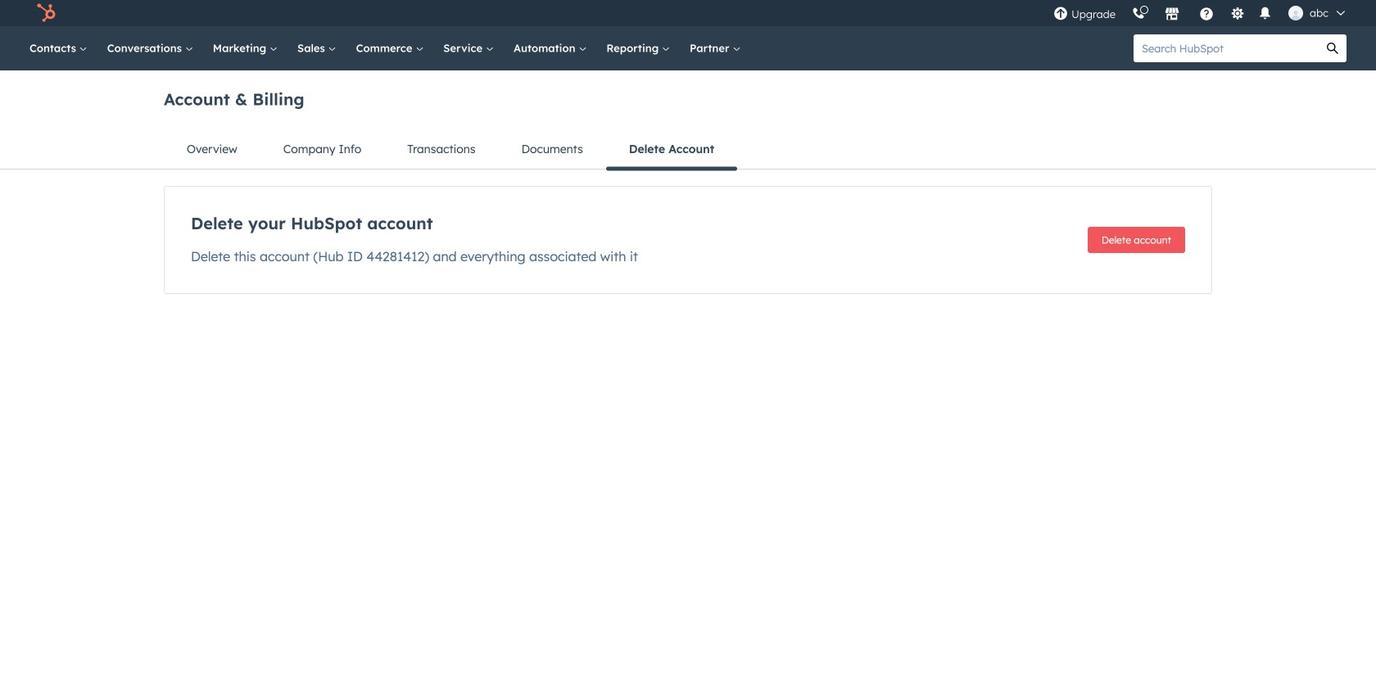Task type: vqa. For each thing, say whether or not it's contained in the screenshot.
PRODUCTS to the right
no



Task type: describe. For each thing, give the bounding box(es) containing it.
page section element
[[125, 70, 1252, 171]]

Search HubSpot search field
[[1134, 34, 1319, 62]]



Task type: locate. For each thing, give the bounding box(es) containing it.
marketplaces image
[[1165, 7, 1180, 22]]

menu
[[1045, 0, 1357, 26]]

garebear orlando image
[[1289, 6, 1304, 20]]



